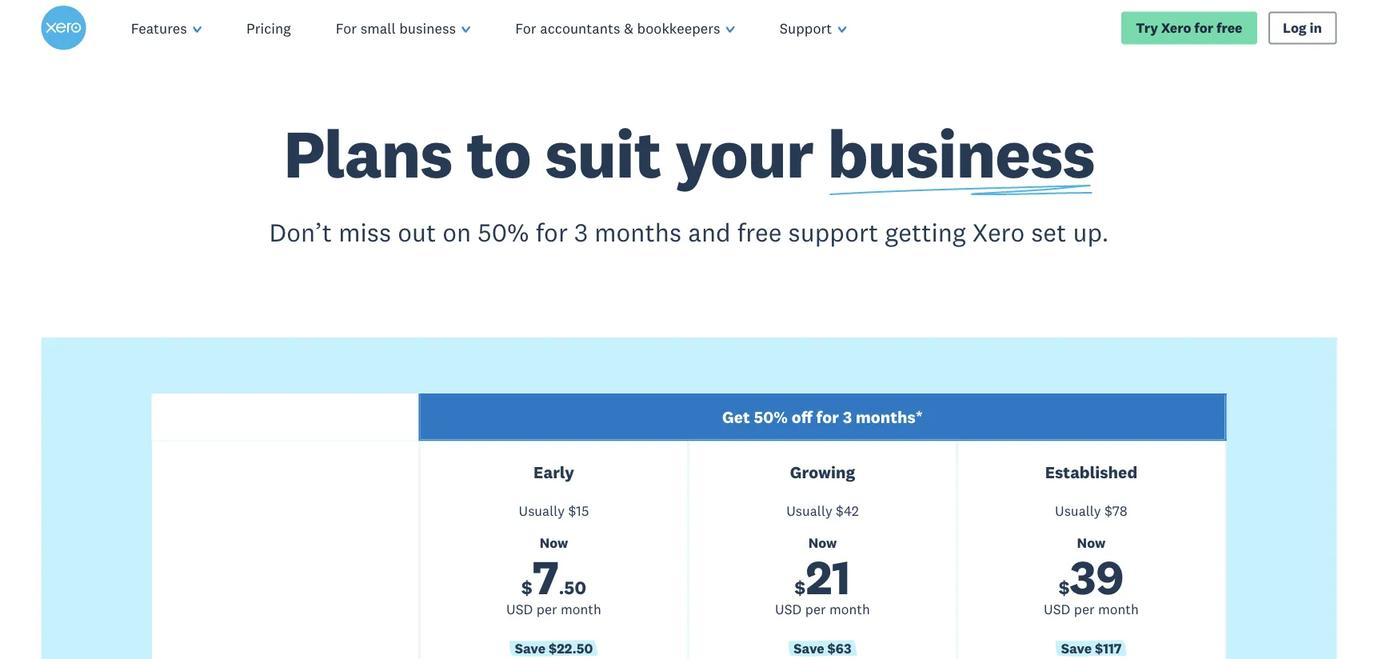 Task type: vqa. For each thing, say whether or not it's contained in the screenshot.
3.95
no



Task type: describe. For each thing, give the bounding box(es) containing it.
39
[[1070, 547, 1125, 607]]

off
[[792, 407, 813, 428]]

0 horizontal spatial 50%
[[478, 217, 529, 249]]

$ 39
[[1059, 547, 1125, 607]]

established
[[1046, 462, 1138, 483]]

usually for 21
[[787, 503, 833, 520]]

get 50% off for 3 months*
[[723, 407, 923, 428]]

features button
[[109, 0, 224, 56]]

$22.50
[[549, 640, 593, 657]]

and
[[688, 217, 731, 249]]

0 horizontal spatial for
[[536, 217, 568, 249]]

pricing
[[246, 19, 291, 37]]

1 horizontal spatial xero
[[1162, 19, 1192, 36]]

usd for 39
[[1044, 601, 1071, 618]]

up.
[[1073, 217, 1109, 249]]

getting
[[885, 217, 966, 249]]

growing
[[790, 462, 856, 483]]

on
[[443, 217, 471, 249]]

$63
[[828, 640, 852, 657]]

78
[[1113, 503, 1128, 520]]

don't miss out on 50% for 3 months and free support getting xero set up.
[[269, 217, 1109, 249]]

usually for 39
[[1056, 503, 1102, 520]]

don't
[[269, 217, 332, 249]]

1 vertical spatial 50%
[[754, 407, 788, 428]]

small
[[361, 19, 396, 37]]

for small business button
[[313, 0, 493, 56]]

1 horizontal spatial for
[[817, 407, 839, 428]]

$ inside the $ 7 . 50
[[522, 576, 533, 599]]

usually $ 78
[[1056, 503, 1128, 520]]

set
[[1032, 217, 1067, 249]]

month for 7
[[561, 601, 602, 618]]

try xero for free link
[[1122, 11, 1258, 45]]

month for 21
[[830, 601, 871, 618]]

$ down early
[[569, 503, 576, 520]]

early
[[534, 462, 574, 483]]

save for 21
[[794, 640, 825, 657]]

usually $ 15
[[519, 503, 589, 520]]

$ 21
[[795, 547, 851, 607]]

features
[[131, 19, 187, 37]]

$117
[[1095, 640, 1122, 657]]

for accountants & bookkeepers button
[[493, 0, 758, 56]]

months*
[[856, 407, 923, 428]]

usd for 21
[[775, 601, 802, 618]]

accountants
[[540, 19, 621, 37]]

bookkeepers
[[637, 19, 721, 37]]

$ down growing
[[836, 503, 844, 520]]

support
[[780, 19, 832, 37]]

now for 39
[[1078, 534, 1106, 551]]

$ inside $ 21
[[795, 576, 806, 599]]

log in link
[[1269, 11, 1337, 45]]

save $22.50
[[515, 640, 593, 657]]

for for for accountants & bookkeepers
[[516, 19, 537, 37]]

1 vertical spatial free
[[738, 217, 782, 249]]

usually for 7
[[519, 503, 565, 520]]

out
[[398, 217, 436, 249]]

usd per month for 39
[[1044, 601, 1139, 618]]

$ 7 . 50
[[522, 547, 587, 607]]



Task type: locate. For each thing, give the bounding box(es) containing it.
0 horizontal spatial per
[[537, 601, 557, 618]]

xero
[[1162, 19, 1192, 36], [973, 217, 1025, 249]]

3 left months on the left of page
[[575, 217, 588, 249]]

per for 39
[[1074, 601, 1095, 618]]

21
[[806, 547, 851, 607]]

save left $63
[[794, 640, 825, 657]]

for right off
[[817, 407, 839, 428]]

3
[[575, 217, 588, 249], [843, 407, 852, 428]]

$ left .
[[522, 576, 533, 599]]

usually down early
[[519, 503, 565, 520]]

3 month from the left
[[1099, 601, 1139, 618]]

support button
[[758, 0, 869, 56]]

3 save from the left
[[1062, 640, 1092, 657]]

2 usually from the left
[[787, 503, 833, 520]]

usually $ 42
[[787, 503, 859, 520]]

for inside dropdown button
[[336, 19, 357, 37]]

3 now from the left
[[1078, 534, 1106, 551]]

1 per from the left
[[537, 601, 557, 618]]

usd per month for 7
[[507, 601, 602, 618]]

business inside dropdown button
[[400, 19, 456, 37]]

&
[[624, 19, 634, 37]]

0 horizontal spatial usually
[[519, 503, 565, 520]]

for left the accountants
[[516, 19, 537, 37]]

for right the try
[[1195, 19, 1214, 36]]

usd up save $22.50
[[507, 601, 533, 618]]

50% right on
[[478, 217, 529, 249]]

15
[[576, 503, 589, 520]]

for for for small business
[[336, 19, 357, 37]]

months
[[595, 217, 682, 249]]

2 per from the left
[[806, 601, 826, 618]]

0 horizontal spatial for
[[336, 19, 357, 37]]

2 horizontal spatial usd per month
[[1044, 601, 1139, 618]]

now for 7
[[540, 534, 568, 551]]

2 vertical spatial for
[[817, 407, 839, 428]]

1 save from the left
[[515, 640, 546, 657]]

50
[[564, 576, 587, 599]]

usd per month for 21
[[775, 601, 871, 618]]

xero right the try
[[1162, 19, 1192, 36]]

for accountants & bookkeepers
[[516, 19, 721, 37]]

usd left 21
[[775, 601, 802, 618]]

2 horizontal spatial now
[[1078, 534, 1106, 551]]

0 horizontal spatial 3
[[575, 217, 588, 249]]

3 usd from the left
[[1044, 601, 1071, 618]]

3 usually from the left
[[1056, 503, 1102, 520]]

1 horizontal spatial month
[[830, 601, 871, 618]]

now down the usually $ 15
[[540, 534, 568, 551]]

usually down growing
[[787, 503, 833, 520]]

for left small
[[336, 19, 357, 37]]

1 horizontal spatial 3
[[843, 407, 852, 428]]

now for 21
[[809, 534, 837, 551]]

usd per month up save $63
[[775, 601, 871, 618]]

2 horizontal spatial usd
[[1044, 601, 1071, 618]]

2 horizontal spatial usually
[[1056, 503, 1102, 520]]

for down plans to suit your
[[536, 217, 568, 249]]

1 now from the left
[[540, 534, 568, 551]]

1 horizontal spatial save
[[794, 640, 825, 657]]

2 horizontal spatial save
[[1062, 640, 1092, 657]]

1 vertical spatial xero
[[973, 217, 1025, 249]]

0 vertical spatial for
[[1195, 19, 1214, 36]]

2 for from the left
[[516, 19, 537, 37]]

$ up save $63
[[795, 576, 806, 599]]

0 vertical spatial business
[[400, 19, 456, 37]]

xero homepage image
[[41, 6, 86, 50]]

miss
[[339, 217, 391, 249]]

1 usd per month from the left
[[507, 601, 602, 618]]

log in
[[1284, 19, 1323, 36]]

50%
[[478, 217, 529, 249], [754, 407, 788, 428]]

xero left set
[[973, 217, 1025, 249]]

for
[[336, 19, 357, 37], [516, 19, 537, 37]]

get
[[723, 407, 750, 428]]

plans to suit your
[[284, 112, 828, 195]]

$
[[569, 503, 576, 520], [836, 503, 844, 520], [1105, 503, 1113, 520], [522, 576, 533, 599], [795, 576, 806, 599], [1059, 576, 1070, 599]]

usd for 7
[[507, 601, 533, 618]]

for small business
[[336, 19, 456, 37]]

0 horizontal spatial save
[[515, 640, 546, 657]]

1 vertical spatial 3
[[843, 407, 852, 428]]

save left $22.50
[[515, 640, 546, 657]]

1 horizontal spatial per
[[806, 601, 826, 618]]

1 horizontal spatial for
[[516, 19, 537, 37]]

save
[[515, 640, 546, 657], [794, 640, 825, 657], [1062, 640, 1092, 657]]

save $63
[[794, 640, 852, 657]]

0 vertical spatial 3
[[575, 217, 588, 249]]

1 vertical spatial for
[[536, 217, 568, 249]]

suit
[[545, 112, 661, 195]]

try
[[1136, 19, 1159, 36]]

2 now from the left
[[809, 534, 837, 551]]

per up save $63
[[806, 601, 826, 618]]

0 horizontal spatial now
[[540, 534, 568, 551]]

0 vertical spatial xero
[[1162, 19, 1192, 36]]

pricing link
[[224, 0, 313, 56]]

per
[[537, 601, 557, 618], [806, 601, 826, 618], [1074, 601, 1095, 618]]

0 horizontal spatial free
[[738, 217, 782, 249]]

usd
[[507, 601, 533, 618], [775, 601, 802, 618], [1044, 601, 1071, 618]]

now
[[540, 534, 568, 551], [809, 534, 837, 551], [1078, 534, 1106, 551]]

for inside 'dropdown button'
[[516, 19, 537, 37]]

usd per month up save $117
[[1044, 601, 1139, 618]]

save for 7
[[515, 640, 546, 657]]

42
[[844, 503, 859, 520]]

0 vertical spatial free
[[1217, 19, 1243, 36]]

1 usually from the left
[[519, 503, 565, 520]]

2 usd from the left
[[775, 601, 802, 618]]

2 usd per month from the left
[[775, 601, 871, 618]]

in
[[1310, 19, 1323, 36]]

$ down established
[[1105, 503, 1113, 520]]

1 horizontal spatial usually
[[787, 503, 833, 520]]

plans
[[284, 112, 452, 195]]

1 horizontal spatial free
[[1217, 19, 1243, 36]]

free left log
[[1217, 19, 1243, 36]]

month
[[561, 601, 602, 618], [830, 601, 871, 618], [1099, 601, 1139, 618]]

2 horizontal spatial month
[[1099, 601, 1139, 618]]

usd up save $117
[[1044, 601, 1071, 618]]

0 horizontal spatial usd per month
[[507, 601, 602, 618]]

per for 21
[[806, 601, 826, 618]]

1 usd from the left
[[507, 601, 533, 618]]

month for 39
[[1099, 601, 1139, 618]]

3 left months*
[[843, 407, 852, 428]]

2 horizontal spatial for
[[1195, 19, 1214, 36]]

1 horizontal spatial usd
[[775, 601, 802, 618]]

per up save $117
[[1074, 601, 1095, 618]]

1 month from the left
[[561, 601, 602, 618]]

2 month from the left
[[830, 601, 871, 618]]

save for 39
[[1062, 640, 1092, 657]]

usd per month down .
[[507, 601, 602, 618]]

0 horizontal spatial month
[[561, 601, 602, 618]]

3 usd per month from the left
[[1044, 601, 1139, 618]]

50% left off
[[754, 407, 788, 428]]

to
[[467, 112, 531, 195]]

your
[[675, 112, 814, 195]]

per up save $22.50
[[537, 601, 557, 618]]

usd per month
[[507, 601, 602, 618], [775, 601, 871, 618], [1044, 601, 1139, 618]]

for
[[1195, 19, 1214, 36], [536, 217, 568, 249], [817, 407, 839, 428]]

3 per from the left
[[1074, 601, 1095, 618]]

$ inside $ 39
[[1059, 576, 1070, 599]]

save $117
[[1062, 640, 1122, 657]]

1 horizontal spatial 50%
[[754, 407, 788, 428]]

save left the $117
[[1062, 640, 1092, 657]]

log
[[1284, 19, 1307, 36]]

support
[[789, 217, 879, 249]]

try xero for free
[[1136, 19, 1243, 36]]

1 for from the left
[[336, 19, 357, 37]]

free right and
[[738, 217, 782, 249]]

now down usually $ 42
[[809, 534, 837, 551]]

now down usually $ 78 in the bottom right of the page
[[1078, 534, 1106, 551]]

0 horizontal spatial xero
[[973, 217, 1025, 249]]

free inside the try xero for free link
[[1217, 19, 1243, 36]]

0 horizontal spatial business
[[400, 19, 456, 37]]

month up the $117
[[1099, 601, 1139, 618]]

1 horizontal spatial now
[[809, 534, 837, 551]]

2 horizontal spatial per
[[1074, 601, 1095, 618]]

7
[[533, 547, 559, 607]]

$ up save $117
[[1059, 576, 1070, 599]]

month up $63
[[830, 601, 871, 618]]

1 horizontal spatial usd per month
[[775, 601, 871, 618]]

1 horizontal spatial business
[[828, 112, 1095, 195]]

business
[[400, 19, 456, 37], [828, 112, 1095, 195]]

0 vertical spatial 50%
[[478, 217, 529, 249]]

per for 7
[[537, 601, 557, 618]]

free
[[1217, 19, 1243, 36], [738, 217, 782, 249]]

usually
[[519, 503, 565, 520], [787, 503, 833, 520], [1056, 503, 1102, 520]]

2 save from the left
[[794, 640, 825, 657]]

month down the 50
[[561, 601, 602, 618]]

1 vertical spatial business
[[828, 112, 1095, 195]]

.
[[559, 576, 564, 599]]

0 horizontal spatial usd
[[507, 601, 533, 618]]

usually down established
[[1056, 503, 1102, 520]]



